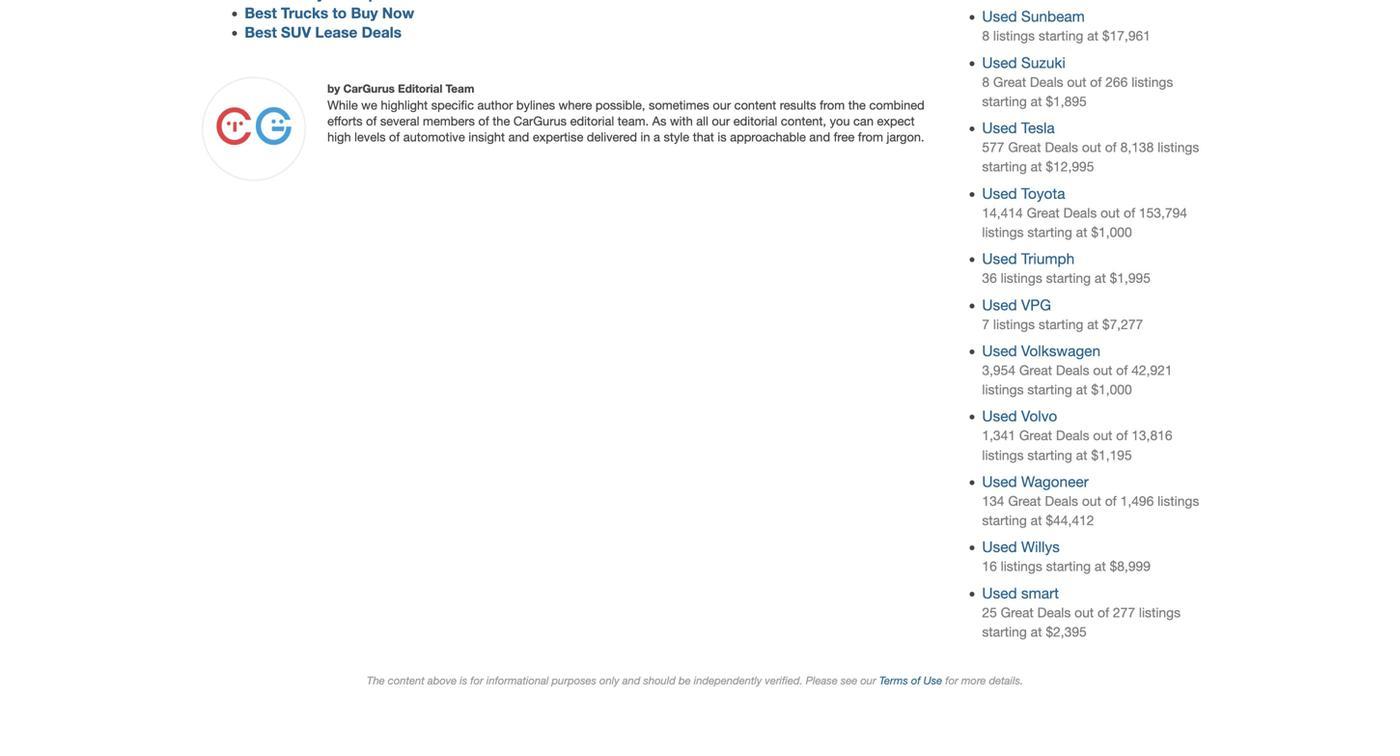 Task type: describe. For each thing, give the bounding box(es) containing it.
deals for used tesla
[[1045, 140, 1079, 155]]

used smart
[[983, 585, 1059, 602]]

jargon.
[[887, 130, 925, 144]]

listings inside used sunbeam 8 listings starting at $17,961
[[994, 28, 1035, 44]]

used vpg 7 listings starting at $7,277
[[983, 296, 1144, 332]]

as
[[653, 114, 667, 128]]

at inside 14,414 great deals out of 153,794 listings starting at
[[1076, 224, 1088, 240]]

of inside 14,414 great deals out of 153,794 listings starting at
[[1124, 205, 1136, 220]]

to
[[333, 4, 347, 22]]

deals for used wagoneer
[[1045, 493, 1079, 509]]

at inside 8 great deals out of 266 listings starting at
[[1031, 94, 1043, 109]]

great for volvo
[[1020, 428, 1053, 444]]

used for used volvo
[[983, 408, 1018, 425]]

at inside 25 great deals out of 277 listings starting at
[[1031, 624, 1043, 640]]

$1,000 for used volkswagen
[[1092, 382, 1133, 397]]

deals for used suzuki
[[1030, 74, 1064, 90]]

266
[[1106, 74, 1128, 90]]

suv
[[281, 23, 311, 41]]

used tesla link
[[983, 119, 1055, 137]]

8,138
[[1121, 140, 1154, 155]]

1 vertical spatial the
[[493, 114, 510, 128]]

14,414
[[983, 205, 1023, 220]]

used for used tesla
[[983, 119, 1018, 137]]

used for used smart
[[983, 585, 1018, 602]]

verified.
[[765, 674, 803, 687]]

you
[[830, 114, 850, 128]]

listings inside 14,414 great deals out of 153,794 listings starting at
[[983, 224, 1024, 240]]

of inside 1,341 great deals out of 13,816 listings starting at
[[1117, 428, 1128, 444]]

by cargurus editorial team while we highlight specific author bylines where possible, sometimes our content results from the combined efforts of several members of the cargurus editorial team. as with all our editorial content, you can expect high levels of automotive insight and expertise delivered in a style that is approachable and free from jargon.
[[328, 82, 925, 144]]

great for toyota
[[1027, 205, 1060, 220]]

$1,895
[[1046, 94, 1087, 109]]

that
[[693, 130, 714, 144]]

use
[[924, 674, 943, 687]]

only
[[600, 674, 620, 687]]

of inside 8 great deals out of 266 listings starting at
[[1091, 74, 1102, 90]]

highlight
[[381, 98, 428, 112]]

of inside 25 great deals out of 277 listings starting at
[[1098, 605, 1110, 620]]

used for used suzuki
[[983, 54, 1018, 71]]

members
[[423, 114, 475, 128]]

terms of use link
[[880, 674, 943, 687]]

starting inside 1,341 great deals out of 13,816 listings starting at
[[1028, 447, 1073, 463]]

levels
[[355, 130, 386, 144]]

used toyota
[[983, 185, 1066, 202]]

author
[[478, 98, 513, 112]]

volkswagen
[[1022, 342, 1101, 360]]

577
[[983, 140, 1005, 155]]

while
[[328, 98, 358, 112]]

buy
[[351, 4, 378, 22]]

used volvo
[[983, 408, 1058, 425]]

specific
[[431, 98, 474, 112]]

1 best from the top
[[245, 4, 277, 22]]

details.
[[989, 674, 1024, 687]]

best suv lease deals link
[[245, 23, 402, 41]]

team.
[[618, 114, 649, 128]]

sunbeam
[[1022, 8, 1085, 25]]

2 best from the top
[[245, 23, 277, 41]]

0 horizontal spatial from
[[820, 98, 845, 112]]

used triumph 36 listings starting at $1,995
[[983, 250, 1151, 286]]

more
[[962, 674, 986, 687]]

14,414 great deals out of 153,794 listings starting at
[[983, 205, 1188, 240]]

used willys link
[[983, 539, 1060, 556]]

the content above is for informational purposes only and should be independently verified. please see our terms of use for more details.
[[367, 674, 1024, 687]]

trucks
[[281, 4, 328, 22]]

577 great deals out of 8,138 listings starting at
[[983, 140, 1200, 174]]

of inside 134 great deals out of 1,496 listings starting at
[[1106, 493, 1117, 509]]

1,496
[[1121, 493, 1154, 509]]

of inside 3,954 great deals out of 42,921 listings starting at
[[1117, 363, 1128, 378]]

results
[[780, 98, 817, 112]]

at inside used sunbeam 8 listings starting at $17,961
[[1088, 28, 1099, 44]]

1 horizontal spatial the
[[849, 98, 866, 112]]

used volkswagen
[[983, 342, 1101, 360]]

starting inside 8 great deals out of 266 listings starting at
[[983, 94, 1027, 109]]

used triumph link
[[983, 250, 1075, 268]]

style
[[664, 130, 690, 144]]

$1,000 for used toyota
[[1092, 224, 1133, 240]]

listings inside 3,954 great deals out of 42,921 listings starting at
[[983, 382, 1024, 397]]

tesla
[[1022, 119, 1055, 137]]

used for used sunbeam 8 listings starting at $17,961
[[983, 8, 1018, 25]]

0 horizontal spatial content
[[388, 674, 425, 687]]

1,341 great deals out of 13,816 listings starting at
[[983, 428, 1173, 463]]

of left use on the right of page
[[912, 674, 921, 687]]

out for toyota
[[1101, 205, 1120, 220]]

out for tesla
[[1082, 140, 1102, 155]]

at inside 1,341 great deals out of 13,816 listings starting at
[[1076, 447, 1088, 463]]

expect
[[877, 114, 915, 128]]

content,
[[781, 114, 827, 128]]

great for volkswagen
[[1020, 363, 1053, 378]]

now
[[382, 4, 414, 22]]

used sunbeam 8 listings starting at $17,961
[[983, 8, 1151, 44]]

purposes
[[552, 674, 597, 687]]

starting inside 25 great deals out of 277 listings starting at
[[983, 624, 1027, 640]]

25 great deals out of 277 listings starting at
[[983, 605, 1181, 640]]

free
[[834, 130, 855, 144]]

terms
[[880, 674, 908, 687]]

starting inside 14,414 great deals out of 153,794 listings starting at
[[1028, 224, 1073, 240]]

134
[[983, 493, 1005, 509]]

be
[[679, 674, 691, 687]]

can
[[854, 114, 874, 128]]

used wagoneer
[[983, 473, 1089, 491]]

independently
[[694, 674, 762, 687]]

listings inside used willys 16 listings starting at $8,999
[[1001, 559, 1043, 574]]

7
[[983, 317, 990, 332]]

bylines
[[517, 98, 555, 112]]

1 for from the left
[[471, 674, 484, 687]]

used for used wagoneer
[[983, 473, 1018, 491]]

listings inside used triumph 36 listings starting at $1,995
[[1001, 270, 1043, 286]]

automotive
[[403, 130, 465, 144]]

of up levels
[[366, 114, 377, 128]]

above
[[428, 674, 457, 687]]

listings inside 134 great deals out of 1,496 listings starting at
[[1158, 493, 1200, 509]]

listings inside 1,341 great deals out of 13,816 listings starting at
[[983, 447, 1024, 463]]

at inside used triumph 36 listings starting at $1,995
[[1095, 270, 1107, 286]]

starting inside used triumph 36 listings starting at $1,995
[[1047, 270, 1091, 286]]

out for volvo
[[1094, 428, 1113, 444]]

possible,
[[596, 98, 646, 112]]

0 horizontal spatial and
[[509, 130, 529, 144]]



Task type: vqa. For each thing, say whether or not it's contained in the screenshot.
team.
yes



Task type: locate. For each thing, give the bounding box(es) containing it.
lease
[[315, 23, 358, 41]]

the
[[849, 98, 866, 112], [493, 114, 510, 128]]

from down can
[[858, 130, 884, 144]]

36
[[983, 270, 997, 286]]

content inside the by cargurus editorial team while we highlight specific author bylines where possible, sometimes our content results from the combined efforts of several members of the cargurus editorial team. as with all our editorial content, you can expect high levels of automotive insight and expertise delivered in a style that is approachable and free from jargon.
[[735, 98, 777, 112]]

of left 42,921
[[1117, 363, 1128, 378]]

$1,000 down 42,921
[[1092, 382, 1133, 397]]

134 great deals out of 1,496 listings starting at
[[983, 493, 1200, 528]]

at left $17,961
[[1088, 28, 1099, 44]]

0 vertical spatial $1,000
[[1092, 224, 1133, 240]]

13,816
[[1132, 428, 1173, 444]]

great inside 25 great deals out of 277 listings starting at
[[1001, 605, 1034, 620]]

in
[[641, 130, 650, 144]]

153,794
[[1139, 205, 1188, 220]]

3,954 great deals out of 42,921 listings starting at
[[983, 363, 1173, 397]]

8 inside 8 great deals out of 266 listings starting at
[[983, 74, 990, 90]]

1 horizontal spatial for
[[946, 674, 959, 687]]

$7,277
[[1103, 317, 1144, 332]]

8 down used suzuki link
[[983, 74, 990, 90]]

used for used triumph 36 listings starting at $1,995
[[983, 250, 1018, 268]]

a
[[654, 130, 661, 144]]

9 used from the top
[[983, 473, 1018, 491]]

used inside used triumph 36 listings starting at $1,995
[[983, 250, 1018, 268]]

and
[[509, 130, 529, 144], [810, 130, 831, 144], [623, 674, 641, 687]]

deals inside 25 great deals out of 277 listings starting at
[[1038, 605, 1071, 620]]

1 horizontal spatial from
[[858, 130, 884, 144]]

used up 7 on the top of the page
[[983, 296, 1018, 314]]

editorial
[[398, 82, 443, 95]]

best left trucks
[[245, 4, 277, 22]]

used left the suzuki
[[983, 54, 1018, 71]]

out inside 25 great deals out of 277 listings starting at
[[1075, 605, 1094, 620]]

1 vertical spatial cargurus
[[514, 114, 567, 128]]

used up 36
[[983, 250, 1018, 268]]

best left suv
[[245, 23, 277, 41]]

out for smart
[[1075, 605, 1094, 620]]

starting inside 3,954 great deals out of 42,921 listings starting at
[[1028, 382, 1073, 397]]

starting up used tesla link
[[983, 94, 1027, 109]]

used up 16
[[983, 539, 1018, 556]]

is right above
[[460, 674, 468, 687]]

listings inside 8 great deals out of 266 listings starting at
[[1132, 74, 1174, 90]]

1 used from the top
[[983, 8, 1018, 25]]

of left 266
[[1091, 74, 1102, 90]]

great inside 14,414 great deals out of 153,794 listings starting at
[[1027, 205, 1060, 220]]

our up that
[[713, 98, 731, 112]]

starting up 'wagoneer'
[[1028, 447, 1073, 463]]

out
[[1068, 74, 1087, 90], [1082, 140, 1102, 155], [1101, 205, 1120, 220], [1094, 363, 1113, 378], [1094, 428, 1113, 444], [1082, 493, 1102, 509], [1075, 605, 1094, 620]]

starting up triumph
[[1028, 224, 1073, 240]]

0 vertical spatial 8
[[983, 28, 990, 44]]

used suzuki link
[[983, 54, 1066, 71]]

informational
[[487, 674, 549, 687]]

great down used smart link
[[1001, 605, 1034, 620]]

where
[[559, 98, 592, 112]]

deals inside 3,954 great deals out of 42,921 listings starting at
[[1056, 363, 1090, 378]]

deals down "volvo"
[[1056, 428, 1090, 444]]

used smart link
[[983, 585, 1059, 602]]

at
[[1088, 28, 1099, 44], [1031, 94, 1043, 109], [1031, 159, 1043, 174], [1076, 224, 1088, 240], [1095, 270, 1107, 286], [1088, 317, 1099, 332], [1076, 382, 1088, 397], [1076, 447, 1088, 463], [1031, 513, 1043, 528], [1095, 559, 1107, 574], [1031, 624, 1043, 640]]

used up used suzuki link
[[983, 8, 1018, 25]]

$1,000
[[1092, 224, 1133, 240], [1092, 382, 1133, 397]]

1 vertical spatial best
[[245, 23, 277, 41]]

1 $1,000 from the top
[[1092, 224, 1133, 240]]

8
[[983, 28, 990, 44], [983, 74, 990, 90]]

great inside 1,341 great deals out of 13,816 listings starting at
[[1020, 428, 1053, 444]]

starting down willys
[[1047, 559, 1091, 574]]

0 horizontal spatial is
[[460, 674, 468, 687]]

used sunbeam link
[[983, 8, 1085, 25]]

out inside 134 great deals out of 1,496 listings starting at
[[1082, 493, 1102, 509]]

1 horizontal spatial is
[[718, 130, 727, 144]]

2 editorial from the left
[[734, 114, 778, 128]]

out inside 577 great deals out of 8,138 listings starting at
[[1082, 140, 1102, 155]]

$44,412
[[1046, 513, 1095, 528]]

is
[[718, 130, 727, 144], [460, 674, 468, 687]]

and down content,
[[810, 130, 831, 144]]

3 used from the top
[[983, 119, 1018, 137]]

1 vertical spatial from
[[858, 130, 884, 144]]

2 $1,000 from the top
[[1092, 382, 1133, 397]]

starting inside used vpg 7 listings starting at $7,277
[[1039, 317, 1084, 332]]

at inside used willys 16 listings starting at $8,999
[[1095, 559, 1107, 574]]

deals down volkswagen
[[1056, 363, 1090, 378]]

0 horizontal spatial cargurus
[[343, 82, 395, 95]]

11 used from the top
[[983, 585, 1018, 602]]

out up $44,412
[[1082, 493, 1102, 509]]

of left the 1,496
[[1106, 493, 1117, 509]]

used for used volkswagen
[[983, 342, 1018, 360]]

8 used from the top
[[983, 408, 1018, 425]]

listings inside 25 great deals out of 277 listings starting at
[[1139, 605, 1181, 620]]

our right all at the right
[[712, 114, 730, 128]]

7 used from the top
[[983, 342, 1018, 360]]

deals down now
[[362, 23, 402, 41]]

$1,000 up $1,995
[[1092, 224, 1133, 240]]

at inside 3,954 great deals out of 42,921 listings starting at
[[1076, 382, 1088, 397]]

best trucks to buy now best suv lease deals
[[245, 4, 414, 41]]

at up toyota
[[1031, 159, 1043, 174]]

0 vertical spatial best
[[245, 4, 277, 22]]

cargurus down bylines
[[514, 114, 567, 128]]

listings inside 577 great deals out of 8,138 listings starting at
[[1158, 140, 1200, 155]]

combined
[[870, 98, 925, 112]]

starting inside used sunbeam 8 listings starting at $17,961
[[1039, 28, 1084, 44]]

0 vertical spatial our
[[713, 98, 731, 112]]

cargurus
[[343, 82, 395, 95], [514, 114, 567, 128]]

out inside 1,341 great deals out of 13,816 listings starting at
[[1094, 428, 1113, 444]]

the up can
[[849, 98, 866, 112]]

out for volkswagen
[[1094, 363, 1113, 378]]

great for tesla
[[1009, 140, 1042, 155]]

is right that
[[718, 130, 727, 144]]

great down used volkswagen
[[1020, 363, 1053, 378]]

used wagoneer link
[[983, 473, 1089, 491]]

listings down 3,954
[[983, 382, 1024, 397]]

starting down 134
[[983, 513, 1027, 528]]

for right use on the right of page
[[946, 674, 959, 687]]

2 vertical spatial our
[[861, 674, 877, 687]]

at left $1,995
[[1095, 270, 1107, 286]]

team
[[446, 82, 475, 95]]

deals for used toyota
[[1064, 205, 1097, 220]]

used up 1,341
[[983, 408, 1018, 425]]

$8,999
[[1110, 559, 1151, 574]]

0 vertical spatial cargurus
[[343, 82, 395, 95]]

starting
[[1039, 28, 1084, 44], [983, 94, 1027, 109], [983, 159, 1027, 174], [1028, 224, 1073, 240], [1047, 270, 1091, 286], [1039, 317, 1084, 332], [1028, 382, 1073, 397], [1028, 447, 1073, 463], [983, 513, 1027, 528], [1047, 559, 1091, 574], [983, 624, 1027, 640]]

$17,961
[[1103, 28, 1151, 44]]

used for used willys 16 listings starting at $8,999
[[983, 539, 1018, 556]]

1 horizontal spatial content
[[735, 98, 777, 112]]

used inside used willys 16 listings starting at $8,999
[[983, 539, 1018, 556]]

toyota
[[1022, 185, 1066, 202]]

great down used wagoneer link
[[1009, 493, 1042, 509]]

$12,995
[[1046, 159, 1095, 174]]

at up willys
[[1031, 513, 1043, 528]]

great down used tesla link
[[1009, 140, 1042, 155]]

for right above
[[471, 674, 484, 687]]

deals for used volkswagen
[[1056, 363, 1090, 378]]

used inside used sunbeam 8 listings starting at $17,961
[[983, 8, 1018, 25]]

used toyota link
[[983, 185, 1066, 202]]

starting inside 134 great deals out of 1,496 listings starting at
[[983, 513, 1027, 528]]

listings down 'used triumph' link
[[1001, 270, 1043, 286]]

deals up $12,995
[[1045, 140, 1079, 155]]

we
[[361, 98, 378, 112]]

out up $2,395 at the bottom of page
[[1075, 605, 1094, 620]]

out inside 3,954 great deals out of 42,921 listings starting at
[[1094, 363, 1113, 378]]

vpg
[[1022, 296, 1052, 314]]

delivered
[[587, 130, 637, 144]]

starting up volkswagen
[[1039, 317, 1084, 332]]

great
[[994, 74, 1027, 90], [1009, 140, 1042, 155], [1027, 205, 1060, 220], [1020, 363, 1053, 378], [1020, 428, 1053, 444], [1009, 493, 1042, 509], [1001, 605, 1034, 620]]

willys
[[1022, 539, 1060, 556]]

of left 277
[[1098, 605, 1110, 620]]

at left $7,277
[[1088, 317, 1099, 332]]

8 inside used sunbeam 8 listings starting at $17,961
[[983, 28, 990, 44]]

great for suzuki
[[994, 74, 1027, 90]]

editorial
[[570, 114, 614, 128], [734, 114, 778, 128]]

best
[[245, 4, 277, 22], [245, 23, 277, 41]]

listings right 277
[[1139, 605, 1181, 620]]

triumph
[[1022, 250, 1075, 268]]

deals inside 8 great deals out of 266 listings starting at
[[1030, 74, 1064, 90]]

at left $2,395 at the bottom of page
[[1031, 624, 1043, 640]]

out left 153,794
[[1101, 205, 1120, 220]]

starting up "volvo"
[[1028, 382, 1073, 397]]

deals inside best trucks to buy now best suv lease deals
[[362, 23, 402, 41]]

listings down the used willys link
[[1001, 559, 1043, 574]]

2 horizontal spatial and
[[810, 130, 831, 144]]

deals inside 14,414 great deals out of 153,794 listings starting at
[[1064, 205, 1097, 220]]

0 horizontal spatial editorial
[[570, 114, 614, 128]]

deals inside 577 great deals out of 8,138 listings starting at
[[1045, 140, 1079, 155]]

0 vertical spatial is
[[718, 130, 727, 144]]

$2,395
[[1046, 624, 1087, 640]]

1 vertical spatial 8
[[983, 74, 990, 90]]

0 vertical spatial the
[[849, 98, 866, 112]]

editorial up approachable
[[734, 114, 778, 128]]

listings down 14,414
[[983, 224, 1024, 240]]

1 horizontal spatial cargurus
[[514, 114, 567, 128]]

of up insight
[[479, 114, 489, 128]]

content right the
[[388, 674, 425, 687]]

of down several
[[389, 130, 400, 144]]

suzuki
[[1022, 54, 1066, 71]]

at inside 134 great deals out of 1,496 listings starting at
[[1031, 513, 1043, 528]]

used inside used vpg 7 listings starting at $7,277
[[983, 296, 1018, 314]]

and right insight
[[509, 130, 529, 144]]

1 horizontal spatial editorial
[[734, 114, 778, 128]]

deals down 'wagoneer'
[[1045, 493, 1079, 509]]

used for used toyota
[[983, 185, 1018, 202]]

1 vertical spatial content
[[388, 674, 425, 687]]

great for smart
[[1001, 605, 1034, 620]]

out up $1,895
[[1068, 74, 1087, 90]]

all
[[697, 114, 709, 128]]

great inside 8 great deals out of 266 listings starting at
[[994, 74, 1027, 90]]

0 horizontal spatial for
[[471, 674, 484, 687]]

out inside 14,414 great deals out of 153,794 listings starting at
[[1101, 205, 1120, 220]]

used volkswagen link
[[983, 342, 1101, 360]]

wagoneer
[[1022, 473, 1089, 491]]

listings right 266
[[1132, 74, 1174, 90]]

content
[[735, 98, 777, 112], [388, 674, 425, 687]]

by
[[328, 82, 340, 95]]

1 editorial from the left
[[570, 114, 614, 128]]

listings down used sunbeam link
[[994, 28, 1035, 44]]

used for used vpg 7 listings starting at $7,277
[[983, 296, 1018, 314]]

used suzuki
[[983, 54, 1066, 71]]

of left 8,138
[[1106, 140, 1117, 155]]

great inside 577 great deals out of 8,138 listings starting at
[[1009, 140, 1042, 155]]

deals inside 134 great deals out of 1,496 listings starting at
[[1045, 493, 1079, 509]]

used up 577 on the top right of page
[[983, 119, 1018, 137]]

deals for used volvo
[[1056, 428, 1090, 444]]

should
[[644, 674, 676, 687]]

used up 3,954
[[983, 342, 1018, 360]]

of left 153,794
[[1124, 205, 1136, 220]]

smart
[[1022, 585, 1059, 602]]

$1,195
[[1092, 447, 1133, 463]]

from up you at the right of the page
[[820, 98, 845, 112]]

out up $12,995
[[1082, 140, 1102, 155]]

2 for from the left
[[946, 674, 959, 687]]

at inside 577 great deals out of 8,138 listings starting at
[[1031, 159, 1043, 174]]

deals inside 1,341 great deals out of 13,816 listings starting at
[[1056, 428, 1090, 444]]

starting down triumph
[[1047, 270, 1091, 286]]

out inside 8 great deals out of 266 listings starting at
[[1068, 74, 1087, 90]]

starting down 577 on the top right of page
[[983, 159, 1027, 174]]

1 horizontal spatial and
[[623, 674, 641, 687]]

expertise
[[533, 130, 584, 144]]

6 used from the top
[[983, 296, 1018, 314]]

2 used from the top
[[983, 54, 1018, 71]]

at inside used vpg 7 listings starting at $7,277
[[1088, 317, 1099, 332]]

at left $8,999 in the right of the page
[[1095, 559, 1107, 574]]

used tesla
[[983, 119, 1055, 137]]

1 vertical spatial $1,000
[[1092, 382, 1133, 397]]

is inside the by cargurus editorial team while we highlight specific author bylines where possible, sometimes our content results from the combined efforts of several members of the cargurus editorial team. as with all our editorial content, you can expect high levels of automotive insight and expertise delivered in a style that is approachable and free from jargon.
[[718, 130, 727, 144]]

efforts
[[328, 114, 363, 128]]

at up used triumph 36 listings starting at $1,995
[[1076, 224, 1088, 240]]

starting down sunbeam
[[1039, 28, 1084, 44]]

out down volkswagen
[[1094, 363, 1113, 378]]

our right see
[[861, 674, 877, 687]]

starting down '25'
[[983, 624, 1027, 640]]

277
[[1113, 605, 1136, 620]]

great for wagoneer
[[1009, 493, 1042, 509]]

8 up used suzuki
[[983, 28, 990, 44]]

and right only at the left
[[623, 674, 641, 687]]

listings right the 1,496
[[1158, 493, 1200, 509]]

0 horizontal spatial the
[[493, 114, 510, 128]]

at down volkswagen
[[1076, 382, 1088, 397]]

high
[[328, 130, 351, 144]]

4 used from the top
[[983, 185, 1018, 202]]

1,341
[[983, 428, 1016, 444]]

cargurus up "we"
[[343, 82, 395, 95]]

at left $1,195
[[1076, 447, 1088, 463]]

with
[[670, 114, 693, 128]]

of inside 577 great deals out of 8,138 listings starting at
[[1106, 140, 1117, 155]]

deals for used smart
[[1038, 605, 1071, 620]]

great inside 3,954 great deals out of 42,921 listings starting at
[[1020, 363, 1053, 378]]

3,954
[[983, 363, 1016, 378]]

deals down the suzuki
[[1030, 74, 1064, 90]]

0 vertical spatial from
[[820, 98, 845, 112]]

used volvo link
[[983, 408, 1058, 425]]

1 8 from the top
[[983, 28, 990, 44]]

starting inside used willys 16 listings starting at $8,999
[[1047, 559, 1091, 574]]

best trucks to buy now link
[[245, 4, 414, 22]]

great down toyota
[[1027, 205, 1060, 220]]

starting inside 577 great deals out of 8,138 listings starting at
[[983, 159, 1027, 174]]

16
[[983, 559, 997, 574]]

our
[[713, 98, 731, 112], [712, 114, 730, 128], [861, 674, 877, 687]]

0 vertical spatial content
[[735, 98, 777, 112]]

listings right 8,138
[[1158, 140, 1200, 155]]

deals
[[362, 23, 402, 41], [1030, 74, 1064, 90], [1045, 140, 1079, 155], [1064, 205, 1097, 220], [1056, 363, 1090, 378], [1056, 428, 1090, 444], [1045, 493, 1079, 509], [1038, 605, 1071, 620]]

of
[[1091, 74, 1102, 90], [366, 114, 377, 128], [479, 114, 489, 128], [389, 130, 400, 144], [1106, 140, 1117, 155], [1124, 205, 1136, 220], [1117, 363, 1128, 378], [1117, 428, 1128, 444], [1106, 493, 1117, 509], [1098, 605, 1110, 620], [912, 674, 921, 687]]

1 vertical spatial is
[[460, 674, 468, 687]]

listings inside used vpg 7 listings starting at $7,277
[[994, 317, 1035, 332]]

deals up $2,395 at the bottom of page
[[1038, 605, 1071, 620]]

42,921
[[1132, 363, 1173, 378]]

great inside 134 great deals out of 1,496 listings starting at
[[1009, 493, 1042, 509]]

5 used from the top
[[983, 250, 1018, 268]]

out up $1,195
[[1094, 428, 1113, 444]]

out for wagoneer
[[1082, 493, 1102, 509]]

sometimes
[[649, 98, 710, 112]]

used
[[983, 8, 1018, 25], [983, 54, 1018, 71], [983, 119, 1018, 137], [983, 185, 1018, 202], [983, 250, 1018, 268], [983, 296, 1018, 314], [983, 342, 1018, 360], [983, 408, 1018, 425], [983, 473, 1018, 491], [983, 539, 1018, 556], [983, 585, 1018, 602]]

out for suzuki
[[1068, 74, 1087, 90]]

used up '25'
[[983, 585, 1018, 602]]

content up approachable
[[735, 98, 777, 112]]

listings down 1,341
[[983, 447, 1024, 463]]

several
[[380, 114, 420, 128]]

editorial down where
[[570, 114, 614, 128]]

the down author
[[493, 114, 510, 128]]

great down used suzuki
[[994, 74, 1027, 90]]

deals down toyota
[[1064, 205, 1097, 220]]

25
[[983, 605, 997, 620]]

10 used from the top
[[983, 539, 1018, 556]]

listings down used vpg link
[[994, 317, 1035, 332]]

2 8 from the top
[[983, 74, 990, 90]]

the
[[367, 674, 385, 687]]

great down "volvo"
[[1020, 428, 1053, 444]]

1 vertical spatial our
[[712, 114, 730, 128]]

8 great deals out of 266 listings starting at
[[983, 74, 1174, 109]]

at up tesla
[[1031, 94, 1043, 109]]



